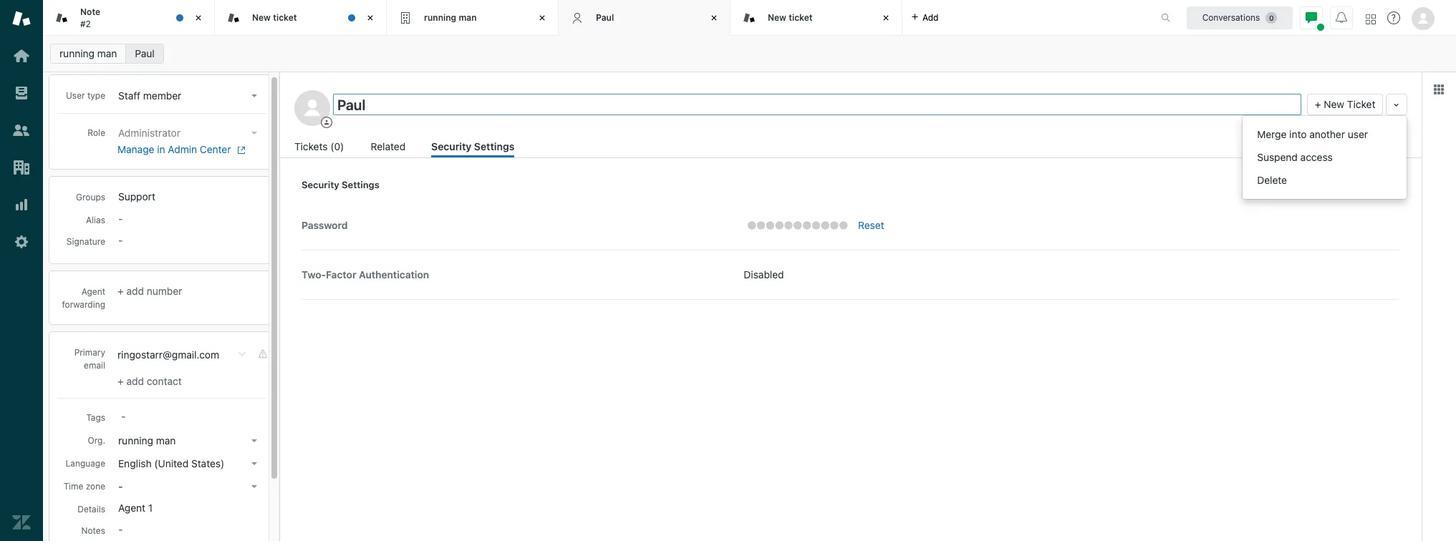 Task type: describe. For each thing, give the bounding box(es) containing it.
suspend access
[[1257, 151, 1333, 163]]

primary
[[74, 347, 105, 358]]

running man for running man button
[[118, 435, 176, 447]]

forwarding
[[62, 299, 105, 310]]

arrow down image for staff member
[[251, 95, 257, 97]]

organizations image
[[12, 158, 31, 177]]

time
[[63, 481, 83, 492]]

paul tab
[[559, 0, 731, 36]]

new inside button
[[1324, 98, 1344, 110]]

+ add number
[[117, 285, 182, 297]]

related link
[[371, 139, 407, 158]]

- button
[[114, 477, 263, 497]]

zendesk support image
[[12, 9, 31, 28]]

close image for paul
[[707, 11, 721, 25]]

number
[[147, 285, 182, 297]]

english (united states) button
[[114, 454, 263, 474]]

(0)
[[330, 140, 344, 153]]

2 close image from the left
[[879, 11, 893, 25]]

admin image
[[12, 233, 31, 251]]

- field
[[115, 409, 263, 425]]

reset link
[[858, 219, 884, 231]]

running man button
[[114, 431, 263, 451]]

agent 1
[[118, 502, 153, 514]]

tickets
[[294, 140, 328, 153]]

agent for agent forwarding
[[81, 286, 105, 297]]

arrow down image for english (united states)
[[251, 463, 257, 466]]

2 new ticket from the left
[[768, 12, 813, 23]]

1 new ticket from the left
[[252, 12, 297, 23]]

zone
[[86, 481, 105, 492]]

user type
[[66, 90, 105, 101]]

center
[[200, 143, 231, 155]]

arrow down image for running man
[[251, 440, 257, 443]]

contact
[[147, 375, 182, 387]]

merge into another user
[[1257, 128, 1368, 140]]

access
[[1300, 151, 1333, 163]]

manage
[[117, 143, 154, 155]]

close image inside tab
[[191, 11, 206, 25]]

+ for + add contact
[[117, 375, 124, 387]]

into
[[1289, 128, 1307, 140]]

ticket
[[1347, 98, 1375, 110]]

get help image
[[1387, 11, 1400, 24]]

alias
[[86, 215, 105, 226]]

●●●●●●●●●●● reset
[[747, 219, 884, 231]]

1 close image from the left
[[363, 11, 377, 25]]

note
[[80, 7, 100, 17]]

button displays agent's chat status as online. image
[[1306, 12, 1317, 23]]

user
[[66, 90, 85, 101]]

add button
[[902, 0, 947, 35]]

agent forwarding
[[62, 286, 105, 310]]

arrow down image for -
[[251, 486, 257, 488]]

signature
[[66, 236, 105, 247]]

man for running man button
[[156, 435, 176, 447]]

tab containing note
[[43, 0, 215, 36]]

add for add number
[[126, 285, 144, 297]]

merge into another user link
[[1243, 123, 1407, 146]]

authentication
[[359, 269, 429, 281]]

+ for + new ticket
[[1315, 98, 1321, 110]]

running man for running man tab on the top left of the page
[[424, 12, 477, 23]]

running inside secondary element
[[59, 47, 95, 59]]

role
[[88, 127, 105, 138]]

tabs tab list
[[43, 0, 1146, 36]]

add inside add "popup button"
[[923, 12, 939, 23]]

english
[[118, 458, 152, 470]]

0 horizontal spatial security
[[302, 179, 339, 191]]

+ for + add number
[[117, 285, 124, 297]]

two-
[[302, 269, 326, 281]]

groups
[[76, 192, 105, 203]]

running for running man button
[[118, 435, 153, 447]]

staff
[[118, 90, 140, 102]]

-
[[118, 481, 123, 493]]

man inside secondary element
[[97, 47, 117, 59]]

1 horizontal spatial settings
[[474, 140, 514, 153]]

running man inside secondary element
[[59, 47, 117, 59]]

user
[[1348, 128, 1368, 140]]

1
[[148, 502, 153, 514]]

2 new ticket tab from the left
[[731, 0, 902, 36]]

delete link
[[1243, 169, 1407, 192]]

1 vertical spatial settings
[[342, 179, 380, 191]]



Task type: locate. For each thing, give the bounding box(es) containing it.
security down tickets (0) link
[[302, 179, 339, 191]]

agent up forwarding
[[81, 286, 105, 297]]

0 vertical spatial settings
[[474, 140, 514, 153]]

0 vertical spatial security settings
[[431, 140, 514, 153]]

0 horizontal spatial new ticket
[[252, 12, 297, 23]]

agent left the 1
[[118, 502, 145, 514]]

admin
[[168, 143, 197, 155]]

customers image
[[12, 121, 31, 140]]

running inside tab
[[424, 12, 456, 23]]

1 ticket from the left
[[273, 12, 297, 23]]

add
[[923, 12, 939, 23], [126, 285, 144, 297], [126, 375, 144, 387]]

merge
[[1257, 128, 1287, 140]]

manage in admin center
[[117, 143, 231, 155]]

manage in admin center link
[[117, 143, 257, 156]]

running
[[424, 12, 456, 23], [59, 47, 95, 59], [118, 435, 153, 447]]

running for running man tab on the top left of the page
[[424, 12, 456, 23]]

administrator button
[[114, 123, 263, 143]]

arrow down image inside running man button
[[251, 440, 257, 443]]

running man inside running man tab
[[424, 12, 477, 23]]

●●●●●●●●●●●
[[747, 219, 848, 231]]

agent inside agent forwarding
[[81, 286, 105, 297]]

1 horizontal spatial ticket
[[789, 12, 813, 23]]

tab
[[43, 0, 215, 36]]

zendesk products image
[[1366, 14, 1376, 24]]

1 vertical spatial running man
[[59, 47, 117, 59]]

notes
[[81, 526, 105, 536]]

1 vertical spatial +
[[117, 285, 124, 297]]

paul link
[[126, 44, 164, 64]]

security right related link
[[431, 140, 472, 153]]

type
[[87, 90, 105, 101]]

None text field
[[333, 94, 1301, 115]]

conversations
[[1202, 12, 1260, 23]]

2 horizontal spatial close image
[[707, 11, 721, 25]]

add for add contact
[[126, 375, 144, 387]]

1 vertical spatial security
[[302, 179, 339, 191]]

1 vertical spatial running
[[59, 47, 95, 59]]

running man inside running man button
[[118, 435, 176, 447]]

new ticket
[[252, 12, 297, 23], [768, 12, 813, 23]]

4 arrow down image from the top
[[251, 463, 257, 466]]

1 horizontal spatial running man
[[118, 435, 176, 447]]

0 horizontal spatial man
[[97, 47, 117, 59]]

0 vertical spatial paul
[[596, 12, 614, 23]]

security settings
[[431, 140, 514, 153], [302, 179, 380, 191]]

0 horizontal spatial ticket
[[273, 12, 297, 23]]

1 arrow down image from the top
[[251, 95, 257, 97]]

5 arrow down image from the top
[[251, 486, 257, 488]]

language
[[66, 458, 105, 469]]

#2
[[80, 18, 91, 29]]

1 horizontal spatial paul
[[596, 12, 614, 23]]

2 close image from the left
[[535, 11, 549, 25]]

man
[[459, 12, 477, 23], [97, 47, 117, 59], [156, 435, 176, 447]]

+ new ticket button
[[1307, 94, 1383, 115]]

support
[[118, 191, 155, 203]]

+ right agent forwarding
[[117, 285, 124, 297]]

0 vertical spatial man
[[459, 12, 477, 23]]

man inside tab
[[459, 12, 477, 23]]

1 horizontal spatial agent
[[118, 502, 145, 514]]

note #2
[[80, 7, 100, 29]]

+ add contact
[[117, 375, 182, 387]]

1 vertical spatial man
[[97, 47, 117, 59]]

0 horizontal spatial close image
[[363, 11, 377, 25]]

settings
[[474, 140, 514, 153], [342, 179, 380, 191]]

1 vertical spatial add
[[126, 285, 144, 297]]

1 horizontal spatial new
[[768, 12, 786, 23]]

1 horizontal spatial man
[[156, 435, 176, 447]]

0 horizontal spatial new
[[252, 12, 271, 23]]

close image
[[363, 11, 377, 25], [535, 11, 549, 25], [707, 11, 721, 25]]

+ inside button
[[1315, 98, 1321, 110]]

0 horizontal spatial running
[[59, 47, 95, 59]]

paul
[[596, 12, 614, 23], [135, 47, 155, 59]]

staff member
[[118, 90, 181, 102]]

0 horizontal spatial new ticket tab
[[215, 0, 387, 36]]

2 horizontal spatial running
[[424, 12, 456, 23]]

arrow down image inside staff member button
[[251, 95, 257, 97]]

running inside button
[[118, 435, 153, 447]]

security settings link
[[431, 139, 514, 158]]

1 horizontal spatial security
[[431, 140, 472, 153]]

apps image
[[1433, 84, 1445, 95]]

close image inside paul tab
[[707, 11, 721, 25]]

0 vertical spatial agent
[[81, 286, 105, 297]]

time zone
[[63, 481, 105, 492]]

org.
[[88, 435, 105, 446]]

1 horizontal spatial running
[[118, 435, 153, 447]]

delete
[[1257, 174, 1287, 186]]

1 horizontal spatial close image
[[879, 11, 893, 25]]

3 arrow down image from the top
[[251, 440, 257, 443]]

security
[[431, 140, 472, 153], [302, 179, 339, 191]]

+
[[1315, 98, 1321, 110], [117, 285, 124, 297], [117, 375, 124, 387]]

1 vertical spatial security settings
[[302, 179, 380, 191]]

arrow down image for administrator
[[251, 132, 257, 135]]

arrow down image
[[251, 95, 257, 97], [251, 132, 257, 135], [251, 440, 257, 443], [251, 463, 257, 466], [251, 486, 257, 488]]

2 arrow down image from the top
[[251, 132, 257, 135]]

notifications image
[[1336, 12, 1347, 23]]

1 close image from the left
[[191, 11, 206, 25]]

0 horizontal spatial settings
[[342, 179, 380, 191]]

tags
[[86, 413, 105, 423]]

1 horizontal spatial new ticket tab
[[731, 0, 902, 36]]

close image inside running man tab
[[535, 11, 549, 25]]

arrow down image inside english (united states) button
[[251, 463, 257, 466]]

close image for running man
[[535, 11, 549, 25]]

member
[[143, 90, 181, 102]]

1 horizontal spatial security settings
[[431, 140, 514, 153]]

0 horizontal spatial security settings
[[302, 179, 380, 191]]

0 vertical spatial +
[[1315, 98, 1321, 110]]

tickets (0) link
[[294, 139, 347, 158]]

man for running man tab on the top left of the page
[[459, 12, 477, 23]]

man inside button
[[156, 435, 176, 447]]

2 horizontal spatial man
[[459, 12, 477, 23]]

secondary element
[[43, 39, 1456, 68]]

0 horizontal spatial paul
[[135, 47, 155, 59]]

+ up the merge into another user
[[1315, 98, 1321, 110]]

1 horizontal spatial new ticket
[[768, 12, 813, 23]]

related
[[371, 140, 406, 153]]

2 ticket from the left
[[789, 12, 813, 23]]

main element
[[0, 0, 43, 541]]

2 vertical spatial man
[[156, 435, 176, 447]]

0 horizontal spatial agent
[[81, 286, 105, 297]]

suspend
[[1257, 151, 1298, 163]]

suspend access link
[[1243, 146, 1407, 169]]

states)
[[191, 458, 224, 470]]

close image
[[191, 11, 206, 25], [879, 11, 893, 25]]

1 new ticket tab from the left
[[215, 0, 387, 36]]

ringostarr@gmail.com
[[117, 349, 219, 361]]

english (united states)
[[118, 458, 224, 470]]

another
[[1309, 128, 1345, 140]]

2 horizontal spatial new
[[1324, 98, 1344, 110]]

0 vertical spatial security
[[431, 140, 472, 153]]

views image
[[12, 84, 31, 102]]

reporting image
[[12, 196, 31, 214]]

0 vertical spatial running
[[424, 12, 456, 23]]

2 horizontal spatial running man
[[424, 12, 477, 23]]

zendesk image
[[12, 514, 31, 532]]

+ new ticket
[[1315, 98, 1375, 110]]

1 vertical spatial paul
[[135, 47, 155, 59]]

2 vertical spatial running man
[[118, 435, 176, 447]]

1 vertical spatial agent
[[118, 502, 145, 514]]

0 vertical spatial running man
[[424, 12, 477, 23]]

arrow down image inside administrator button
[[251, 132, 257, 135]]

two-factor authentication
[[302, 269, 429, 281]]

2 vertical spatial add
[[126, 375, 144, 387]]

3 close image from the left
[[707, 11, 721, 25]]

ticket
[[273, 12, 297, 23], [789, 12, 813, 23]]

+ left contact
[[117, 375, 124, 387]]

0 horizontal spatial close image
[[191, 11, 206, 25]]

arrow down image inside "-" button
[[251, 486, 257, 488]]

email
[[84, 360, 105, 371]]

0 horizontal spatial running man
[[59, 47, 117, 59]]

agent for agent 1
[[118, 502, 145, 514]]

new
[[252, 12, 271, 23], [768, 12, 786, 23], [1324, 98, 1344, 110]]

tickets (0)
[[294, 140, 344, 153]]

in
[[157, 143, 165, 155]]

reset
[[858, 219, 884, 231]]

administrator
[[118, 127, 180, 139]]

agent
[[81, 286, 105, 297], [118, 502, 145, 514]]

paul inside tab
[[596, 12, 614, 23]]

(united
[[154, 458, 188, 470]]

2 vertical spatial +
[[117, 375, 124, 387]]

details
[[77, 504, 105, 515]]

paul inside secondary element
[[135, 47, 155, 59]]

0 vertical spatial add
[[923, 12, 939, 23]]

get started image
[[12, 47, 31, 65]]

primary email
[[74, 347, 105, 371]]

1 horizontal spatial close image
[[535, 11, 549, 25]]

2 vertical spatial running
[[118, 435, 153, 447]]

running man
[[424, 12, 477, 23], [59, 47, 117, 59], [118, 435, 176, 447]]

password
[[302, 220, 348, 231]]

conversations button
[[1187, 6, 1293, 29]]

staff member button
[[114, 86, 263, 106]]

factor
[[326, 269, 356, 281]]

new ticket tab
[[215, 0, 387, 36], [731, 0, 902, 36]]

running man link
[[50, 44, 126, 64]]

running man tab
[[387, 0, 559, 36]]

disabled
[[744, 269, 784, 281]]



Task type: vqa. For each thing, say whether or not it's contained in the screenshot.


